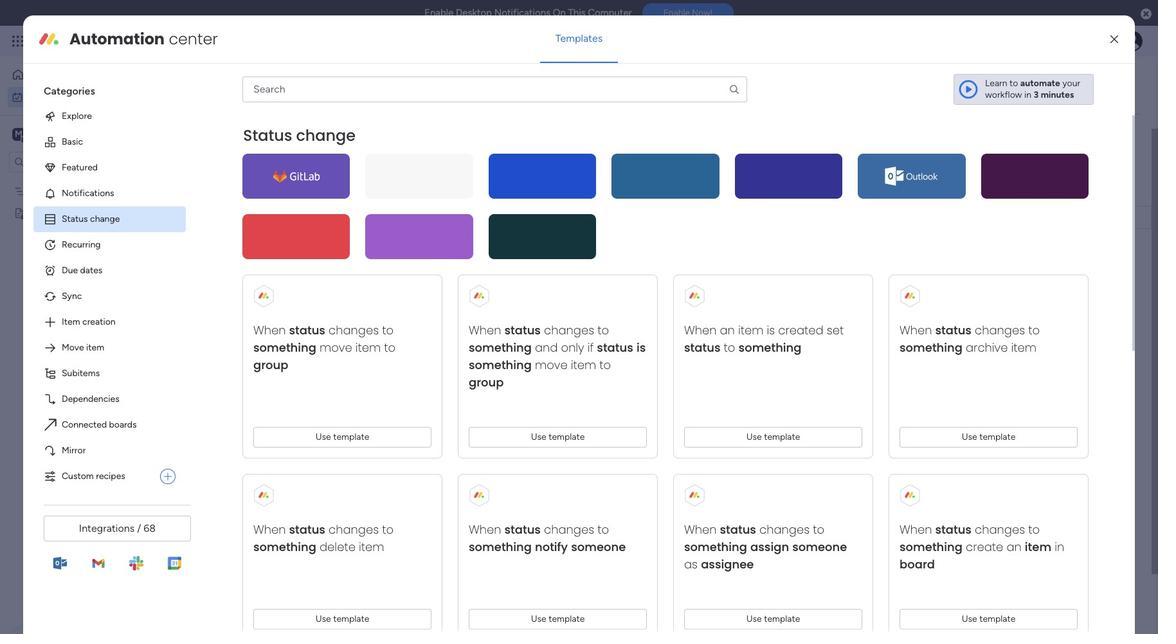 Task type: vqa. For each thing, say whether or not it's contained in the screenshot.
Notifications icon
no



Task type: locate. For each thing, give the bounding box(es) containing it.
0 horizontal spatial group
[[254, 357, 289, 373]]

something inside when status changes   to something move item to group
[[254, 340, 317, 356]]

1 vertical spatial change
[[90, 214, 120, 224]]

select product image
[[12, 35, 24, 48]]

something inside when status changes   to something create an item in board
[[900, 539, 963, 555]]

use for archive item
[[962, 432, 978, 443]]

changes
[[329, 322, 379, 338], [544, 322, 595, 338], [975, 322, 1026, 338], [329, 522, 379, 538], [544, 522, 595, 538], [760, 522, 810, 538], [975, 522, 1026, 538]]

when inside the when status changes   to something assign someone as assignee
[[685, 522, 717, 538]]

change down notifications option
[[90, 214, 120, 224]]

change left done
[[296, 125, 356, 146]]

/ right later on the left bottom
[[249, 394, 255, 410]]

list box
[[0, 178, 164, 398]]

item inside when status changes   to something and only if status is something move item to group
[[571, 357, 597, 373]]

my inside my work button
[[28, 91, 41, 102]]

2 horizontal spatial status
[[1004, 186, 1030, 197]]

something inside the when status changes   to something notify someone
[[469, 539, 532, 555]]

0 horizontal spatial enable
[[425, 7, 454, 19]]

use template button for delete item
[[254, 609, 432, 630]]

use for when an item is created   set status to something
[[747, 432, 762, 443]]

0 horizontal spatial change
[[90, 214, 120, 224]]

board
[[726, 186, 749, 197]]

1 horizontal spatial enable
[[664, 8, 690, 18]]

if
[[588, 340, 594, 356]]

as
[[685, 556, 698, 573]]

in inside your workflow in
[[1025, 89, 1032, 100]]

0 vertical spatial is
[[767, 322, 775, 338]]

dates left 1 at the left top
[[245, 186, 278, 202]]

notifications
[[495, 7, 551, 19], [62, 188, 114, 199]]

/ inside button
[[137, 522, 141, 535]]

1 horizontal spatial work
[[104, 33, 127, 48]]

computer
[[588, 7, 632, 19]]

templates
[[556, 32, 603, 44]]

1 vertical spatial this
[[579, 214, 594, 223]]

notifications option
[[33, 181, 186, 206]]

1 horizontal spatial move
[[535, 357, 568, 373]]

/ right the date
[[307, 441, 312, 457]]

option
[[0, 180, 164, 182]]

status inside option
[[62, 214, 88, 224]]

0 horizontal spatial move
[[320, 340, 352, 356]]

dates right due
[[80, 265, 103, 276]]

1 vertical spatial is
[[637, 340, 646, 356]]

0 vertical spatial week
[[596, 214, 616, 223]]

something
[[254, 340, 317, 356], [469, 340, 532, 356], [739, 340, 802, 356], [900, 340, 963, 356], [469, 357, 532, 373], [254, 539, 317, 555], [469, 539, 532, 555], [685, 539, 748, 555], [900, 539, 963, 555]]

recurring option
[[33, 232, 186, 258]]

0 vertical spatial in
[[1025, 89, 1032, 100]]

someone right assign
[[793, 539, 848, 555]]

dates
[[245, 186, 278, 202], [80, 265, 103, 276]]

home image
[[12, 68, 24, 81]]

when for when status changes   to something create an item in board
[[900, 522, 933, 538]]

1 vertical spatial move
[[535, 357, 568, 373]]

changes inside the when status changes   to something assign someone as assignee
[[760, 522, 810, 538]]

item
[[62, 316, 80, 327]]

changes inside when status changes   to something create an item in board
[[975, 522, 1026, 538]]

due dates
[[62, 265, 103, 276]]

0 horizontal spatial status change
[[62, 214, 120, 224]]

None search field
[[190, 129, 311, 149]]

to inside when status changes   to something archive item
[[1029, 322, 1040, 338]]

and
[[535, 340, 558, 356]]

dates inside option
[[80, 265, 103, 276]]

when status changes   to something delete item
[[254, 522, 394, 555]]

changes for and
[[544, 322, 595, 338]]

/
[[281, 186, 287, 202], [256, 255, 262, 272], [276, 302, 282, 318], [279, 348, 285, 364], [249, 394, 255, 410], [307, 441, 312, 457], [137, 522, 141, 535]]

someone inside the when status changes   to something notify someone
[[571, 539, 626, 555]]

enable inside button
[[664, 8, 690, 18]]

automation
[[69, 28, 165, 49]]

week down today / 0 items
[[243, 302, 273, 318]]

when for when status changes   to something move item to group
[[254, 322, 286, 338]]

workspace
[[55, 128, 106, 140]]

0 inside without a date / 0 items
[[316, 445, 321, 456]]

group
[[254, 357, 289, 373], [469, 374, 504, 390]]

something for when status changes   to something create an item in board
[[900, 539, 963, 555]]

items
[[383, 133, 405, 144], [273, 259, 295, 270], [296, 352, 318, 363], [323, 445, 346, 456]]

template
[[333, 432, 370, 443], [549, 432, 585, 443], [764, 432, 801, 443], [980, 432, 1016, 443], [333, 614, 370, 625], [549, 614, 585, 625], [764, 614, 801, 625], [980, 614, 1016, 625]]

1 horizontal spatial status
[[243, 125, 292, 146]]

item creation option
[[33, 309, 186, 335]]

something for when status changes   to something move item to group
[[254, 340, 317, 356]]

lottie animation image
[[0, 504, 164, 634]]

Filter dashboard by text search field
[[190, 129, 311, 149]]

create
[[966, 539, 1004, 555]]

my left work
[[193, 75, 223, 104]]

0 horizontal spatial dates
[[80, 265, 103, 276]]

this
[[568, 7, 586, 19], [579, 214, 594, 223], [217, 302, 240, 318]]

template for when an item is created   set status to something
[[764, 432, 801, 443]]

item inside when an item is created   set status to something
[[739, 322, 764, 338]]

explore
[[62, 111, 92, 122]]

0 right next
[[288, 352, 293, 363]]

item inside when status changes   to something create an item in board
[[1025, 539, 1052, 555]]

enable left now!
[[664, 8, 690, 18]]

status inside when status changes   to something delete item
[[289, 522, 326, 538]]

sync option
[[33, 284, 186, 309]]

0 vertical spatial status change
[[243, 125, 356, 146]]

automation  center image
[[39, 29, 59, 49]]

/ right today at the left
[[256, 255, 262, 272]]

in left "3"
[[1025, 89, 1032, 100]]

use template for move item to
[[316, 432, 370, 443]]

workspace image
[[12, 127, 25, 141]]

1 horizontal spatial someone
[[793, 539, 848, 555]]

template for archive item
[[980, 432, 1016, 443]]

1 vertical spatial status change
[[62, 214, 120, 224]]

week right next
[[245, 348, 276, 364]]

0 inside today / 0 items
[[265, 259, 271, 270]]

1 horizontal spatial in
[[1055, 539, 1065, 555]]

when inside when status changes   to something archive item
[[900, 322, 933, 338]]

marketing
[[30, 186, 70, 197]]

item inside when status changes   to something move item to group
[[356, 340, 381, 356]]

status for when status changes   to something move item to group
[[289, 322, 326, 338]]

0 horizontal spatial someone
[[571, 539, 626, 555]]

enable left desktop
[[425, 7, 454, 19]]

1 vertical spatial in
[[1055, 539, 1065, 555]]

work right monday
[[104, 33, 127, 48]]

enable now!
[[664, 8, 713, 18]]

my for my work
[[193, 75, 223, 104]]

group inside when status changes   to something move item to group
[[254, 357, 289, 373]]

2 vertical spatial week
[[245, 348, 276, 364]]

is left created
[[767, 322, 775, 338]]

status
[[243, 125, 292, 146], [1004, 186, 1030, 197], [62, 214, 88, 224]]

0 horizontal spatial 0
[[265, 259, 271, 270]]

when inside the when status changes   to something notify someone
[[469, 522, 501, 538]]

change inside "status change" option
[[90, 214, 120, 224]]

when for when an item is created   set status to something
[[685, 322, 717, 338]]

monday
[[57, 33, 101, 48]]

boards
[[109, 419, 137, 430]]

0
[[265, 259, 271, 270], [288, 352, 293, 363], [316, 445, 321, 456]]

in
[[1025, 89, 1032, 100], [1055, 539, 1065, 555]]

search image
[[729, 84, 741, 95]]

something inside when status changes   to something archive item
[[900, 340, 963, 356]]

when inside when status changes   to something delete item
[[254, 522, 286, 538]]

status change option
[[33, 206, 186, 232]]

item inside option
[[86, 342, 104, 353]]

changes inside when status changes   to something archive item
[[975, 322, 1026, 338]]

items inside the next week / 0 items
[[296, 352, 318, 363]]

0 vertical spatial move
[[320, 340, 352, 356]]

None search field
[[243, 76, 748, 102]]

next
[[217, 348, 242, 364]]

changes inside when status changes   to something and only if status is something move item to group
[[544, 322, 595, 338]]

1 vertical spatial an
[[1007, 539, 1022, 555]]

is inside when an item is created   set status to something
[[767, 322, 775, 338]]

2 someone from the left
[[793, 539, 848, 555]]

item inside when status changes   to something archive item
[[1012, 340, 1037, 356]]

1 horizontal spatial is
[[767, 322, 775, 338]]

0 vertical spatial notifications
[[495, 7, 551, 19]]

2 horizontal spatial 0
[[316, 445, 321, 456]]

notifications left on
[[495, 7, 551, 19]]

notifications inside option
[[62, 188, 114, 199]]

when an item is created   set status to something
[[685, 322, 844, 356]]

recurring
[[62, 239, 101, 250]]

workspace selection element
[[12, 126, 107, 143]]

0 vertical spatial group
[[254, 357, 289, 373]]

/ left 1 at the left top
[[281, 186, 287, 202]]

changes inside the when status changes   to something notify someone
[[544, 522, 595, 538]]

1 horizontal spatial change
[[296, 125, 356, 146]]

archive
[[966, 340, 1008, 356]]

custom recipes option
[[33, 464, 155, 490]]

status for when status changes   to something and only if status is something move item to group
[[505, 322, 541, 338]]

when for when status changes   to something and only if status is something move item to group
[[469, 322, 501, 338]]

to inside the when status changes   to something assign someone as assignee
[[813, 522, 825, 538]]

item creation
[[62, 316, 116, 327]]

status change up 1 at the left top
[[243, 125, 356, 146]]

status inside when status changes   to something move item to group
[[289, 322, 326, 338]]

template for delete item
[[333, 614, 370, 625]]

someone
[[571, 539, 626, 555], [793, 539, 848, 555]]

is right if
[[637, 340, 646, 356]]

move item option
[[33, 335, 186, 361]]

work
[[104, 33, 127, 48], [43, 91, 62, 102]]

/ left 68
[[137, 522, 141, 535]]

template for move item to
[[333, 432, 370, 443]]

automate
[[1021, 78, 1061, 89]]

/ right next
[[279, 348, 285, 364]]

see plans image
[[213, 33, 225, 49]]

status for when status changes   to something assign someone as assignee
[[720, 522, 757, 538]]

status inside when status changes   to something archive item
[[936, 322, 972, 338]]

management
[[130, 33, 200, 48]]

main
[[30, 128, 52, 140]]

someone inside the when status changes   to something assign someone as assignee
[[793, 539, 848, 555]]

1 vertical spatial group
[[469, 374, 504, 390]]

to inside when an item is created   set status to something
[[724, 340, 736, 356]]

0 vertical spatial dates
[[245, 186, 278, 202]]

set
[[827, 322, 844, 338]]

work for monday
[[104, 33, 127, 48]]

1 someone from the left
[[571, 539, 626, 555]]

week down group
[[596, 214, 616, 223]]

an inside when status changes   to something create an item in board
[[1007, 539, 1022, 555]]

connected
[[62, 419, 107, 430]]

status change up the recurring
[[62, 214, 120, 224]]

1 horizontal spatial my
[[193, 75, 223, 104]]

0 horizontal spatial work
[[43, 91, 62, 102]]

when for when status changes   to something notify someone
[[469, 522, 501, 538]]

1 horizontal spatial 0
[[288, 352, 293, 363]]

in up help button
[[1055, 539, 1065, 555]]

status inside the when status changes   to something assign someone as assignee
[[720, 522, 757, 538]]

use template button for and only if
[[469, 427, 647, 448]]

1 horizontal spatial dates
[[245, 186, 278, 202]]

0 right today at the left
[[265, 259, 271, 270]]

0 horizontal spatial an
[[720, 322, 735, 338]]

later
[[217, 394, 246, 410]]

use template for create an
[[962, 614, 1016, 625]]

due dates option
[[33, 258, 186, 284]]

is
[[767, 322, 775, 338], [637, 340, 646, 356]]

0 horizontal spatial notifications
[[62, 188, 114, 199]]

sync
[[62, 291, 82, 302]]

use for move item to
[[316, 432, 331, 443]]

use template button for create an
[[900, 609, 1078, 630]]

0 horizontal spatial my
[[28, 91, 41, 102]]

2 vertical spatial status
[[62, 214, 88, 224]]

creation
[[82, 316, 116, 327]]

categories heading
[[33, 74, 186, 104]]

my left categories
[[28, 91, 41, 102]]

something inside the when status changes   to something assign someone as assignee
[[685, 539, 748, 555]]

1 vertical spatial week
[[243, 302, 273, 318]]

changes for delete
[[329, 522, 379, 538]]

work up explore
[[43, 91, 62, 102]]

something inside when status changes   to something delete item
[[254, 539, 317, 555]]

0 vertical spatial 0
[[265, 259, 271, 270]]

1 horizontal spatial group
[[469, 374, 504, 390]]

0 horizontal spatial status
[[62, 214, 88, 224]]

changes inside when status changes   to something move item to group
[[329, 322, 379, 338]]

1 vertical spatial work
[[43, 91, 62, 102]]

when inside when status changes   to something create an item in board
[[900, 522, 933, 538]]

work inside my work button
[[43, 91, 62, 102]]

use template button for when an item is created   set status to something
[[685, 427, 863, 448]]

2 vertical spatial this
[[217, 302, 240, 318]]

0 horizontal spatial is
[[637, 340, 646, 356]]

use template button
[[254, 427, 432, 448], [469, 427, 647, 448], [685, 427, 863, 448], [900, 427, 1078, 448], [254, 609, 432, 630], [469, 609, 647, 630], [685, 609, 863, 630], [900, 609, 1078, 630]]

an
[[720, 322, 735, 338], [1007, 539, 1022, 555]]

people
[[830, 186, 857, 197]]

1 vertical spatial 0
[[288, 352, 293, 363]]

when
[[254, 322, 286, 338], [469, 322, 501, 338], [685, 322, 717, 338], [900, 322, 933, 338], [254, 522, 286, 538], [469, 522, 501, 538], [685, 522, 717, 538], [900, 522, 933, 538]]

1 vertical spatial notifications
[[62, 188, 114, 199]]

enable
[[425, 7, 454, 19], [664, 8, 690, 18]]

changes inside when status changes   to something delete item
[[329, 522, 379, 538]]

notifications down featured
[[62, 188, 114, 199]]

someone right notify
[[571, 539, 626, 555]]

0 right the date
[[316, 445, 321, 456]]

to inside when status changes   to something create an item in board
[[1029, 522, 1040, 538]]

change
[[296, 125, 356, 146], [90, 214, 120, 224]]

1 vertical spatial dates
[[80, 265, 103, 276]]

use
[[316, 432, 331, 443], [531, 432, 547, 443], [747, 432, 762, 443], [962, 432, 978, 443], [316, 614, 331, 625], [531, 614, 547, 625], [747, 614, 762, 625], [962, 614, 978, 625]]

0 vertical spatial an
[[720, 322, 735, 338]]

without a date / 0 items
[[217, 441, 346, 457]]

1 horizontal spatial an
[[1007, 539, 1022, 555]]

integrations / 68 button
[[44, 516, 191, 542]]

1
[[290, 190, 294, 201]]

status for when status changes   to something delete item
[[289, 522, 326, 538]]

0 inside the next week / 0 items
[[288, 352, 293, 363]]

0 horizontal spatial in
[[1025, 89, 1032, 100]]

move inside when status changes   to something move item to group
[[320, 340, 352, 356]]

2 vertical spatial 0
[[316, 445, 321, 456]]

status inside the when status changes   to something notify someone
[[505, 522, 541, 538]]

enable desktop notifications on this computer
[[425, 7, 632, 19]]

when inside when status changes   to something move item to group
[[254, 322, 286, 338]]

Search in workspace field
[[27, 154, 107, 169]]

when inside when status changes   to something and only if status is something move item to group
[[469, 322, 501, 338]]

dependencies option
[[33, 387, 186, 412]]

use template for and only if
[[531, 432, 585, 443]]

0 vertical spatial work
[[104, 33, 127, 48]]

when inside when an item is created   set status to something
[[685, 322, 717, 338]]

to
[[1010, 78, 1019, 89], [382, 322, 394, 338], [598, 322, 609, 338], [1029, 322, 1040, 338], [384, 340, 396, 356], [724, 340, 736, 356], [600, 357, 611, 373], [382, 522, 394, 538], [598, 522, 609, 538], [813, 522, 825, 538], [1029, 522, 1040, 538]]

status inside when status changes   to something create an item in board
[[936, 522, 972, 538]]

explore option
[[33, 104, 186, 129]]



Task type: describe. For each thing, give the bounding box(es) containing it.
past
[[217, 186, 242, 202]]

notify
[[535, 539, 568, 555]]

done
[[360, 133, 381, 144]]

someone for notify
[[571, 539, 626, 555]]

help
[[1060, 602, 1083, 615]]

next week / 0 items
[[217, 348, 318, 364]]

status for when status changes   to something create an item in board
[[936, 522, 972, 538]]

use for create an
[[962, 614, 978, 625]]

subitems
[[62, 368, 100, 379]]

mirror
[[62, 445, 86, 456]]

something inside when an item is created   set status to something
[[739, 340, 802, 356]]

hide done items
[[339, 133, 405, 144]]

move item
[[62, 342, 104, 353]]

my work
[[193, 75, 279, 104]]

monday work management
[[57, 33, 200, 48]]

kendall parks image
[[1123, 31, 1143, 51]]

status change inside option
[[62, 214, 120, 224]]

/ up the next week / 0 items
[[276, 302, 282, 318]]

assign
[[751, 539, 790, 555]]

when status changes   to something notify someone
[[469, 522, 626, 555]]

to inside the when status changes   to something notify someone
[[598, 522, 609, 538]]

move
[[62, 342, 84, 353]]

m
[[15, 128, 22, 139]]

delete
[[320, 539, 356, 555]]

to inside when status changes   to something delete item
[[382, 522, 394, 538]]

only
[[561, 340, 585, 356]]

enable for enable now!
[[664, 8, 690, 18]]

your
[[1063, 78, 1081, 89]]

on
[[553, 7, 566, 19]]

template for create an
[[980, 614, 1016, 625]]

something for when status changes   to something delete item
[[254, 539, 317, 555]]

changes for create
[[975, 522, 1026, 538]]

integrations / 68
[[79, 522, 156, 535]]

subitems option
[[33, 361, 186, 387]]

list box containing marketing plan
[[0, 178, 164, 398]]

template for and only if
[[549, 432, 585, 443]]

today
[[217, 255, 253, 272]]

today / 0 items
[[217, 255, 295, 272]]

items inside today / 0 items
[[273, 259, 295, 270]]

when for when status changes   to something archive item
[[900, 322, 933, 338]]

search image
[[295, 134, 306, 144]]

1 horizontal spatial notifications
[[495, 7, 551, 19]]

changes for assign
[[760, 522, 810, 538]]

this week /
[[217, 302, 285, 318]]

dates for past
[[245, 186, 278, 202]]

center
[[169, 28, 218, 49]]

group
[[599, 186, 625, 197]]

0 vertical spatial change
[[296, 125, 356, 146]]

this week
[[579, 214, 616, 223]]

recipes
[[96, 471, 125, 482]]

item inside when status changes   to something delete item
[[359, 539, 384, 555]]

when status changes   to something and only if status is something move item to group
[[469, 322, 646, 390]]

when status changes   to something move item to group
[[254, 322, 396, 373]]

automation center
[[69, 28, 218, 49]]

your workflow in
[[986, 78, 1081, 100]]

use template button for move item to
[[254, 427, 432, 448]]

work
[[228, 75, 279, 104]]

featured
[[62, 162, 98, 173]]

use template for delete item
[[316, 614, 370, 625]]

mirror option
[[33, 438, 186, 464]]

this for this week /
[[217, 302, 240, 318]]

private board image
[[14, 207, 26, 219]]

learn
[[986, 78, 1008, 89]]

in inside when status changes   to something create an item in board
[[1055, 539, 1065, 555]]

changes for notify
[[544, 522, 595, 538]]

connected boards
[[62, 419, 137, 430]]

week for this week
[[596, 214, 616, 223]]

when for when status changes   to something assign someone as assignee
[[685, 522, 717, 538]]

a
[[265, 441, 273, 457]]

dates for due
[[80, 265, 103, 276]]

someone for assign
[[793, 539, 848, 555]]

plan
[[73, 186, 90, 197]]

group inside when status changes   to something and only if status is something move item to group
[[469, 374, 504, 390]]

created
[[779, 322, 824, 338]]

dapulse close image
[[1141, 8, 1152, 21]]

workflow
[[986, 89, 1023, 100]]

changes for move
[[329, 322, 379, 338]]

dependencies
[[62, 394, 119, 405]]

use for and only if
[[531, 432, 547, 443]]

Search for a column type search field
[[243, 76, 748, 102]]

custom recipes
[[62, 471, 125, 482]]

categories
[[44, 85, 95, 97]]

3 minutes
[[1034, 89, 1075, 100]]

an inside when an item is created   set status to something
[[720, 322, 735, 338]]

my work button
[[8, 87, 138, 107]]

marketing plan
[[30, 186, 90, 197]]

something for when status changes   to something and only if status is something move item to group
[[469, 340, 532, 356]]

basic option
[[33, 129, 186, 155]]

basic
[[62, 136, 83, 147]]

1 horizontal spatial status change
[[243, 125, 356, 146]]

due
[[62, 265, 78, 276]]

when status changes   to something create an item in board
[[900, 522, 1065, 573]]

my for my work
[[28, 91, 41, 102]]

0 vertical spatial status
[[243, 125, 292, 146]]

is inside when status changes   to something and only if status is something move item to group
[[637, 340, 646, 356]]

use for delete item
[[316, 614, 331, 625]]

status for when status changes   to something notify someone
[[505, 522, 541, 538]]

week for this week /
[[243, 302, 273, 318]]

enable now! button
[[643, 3, 734, 23]]

something for when status changes   to something archive item
[[900, 340, 963, 356]]

templates button
[[540, 23, 618, 54]]

something for when status changes   to something notify someone
[[469, 539, 532, 555]]

assignee
[[701, 556, 754, 573]]

without
[[217, 441, 262, 457]]

date
[[276, 441, 304, 457]]

categories list box
[[33, 74, 196, 490]]

work for my
[[43, 91, 62, 102]]

0 vertical spatial this
[[568, 7, 586, 19]]

learn to automate
[[986, 78, 1061, 89]]

use template button for archive item
[[900, 427, 1078, 448]]

featured option
[[33, 155, 186, 181]]

something for when status changes   to something assign someone as assignee
[[685, 539, 748, 555]]

enable for enable desktop notifications on this computer
[[425, 7, 454, 19]]

week for next week / 0 items
[[245, 348, 276, 364]]

use template for archive item
[[962, 432, 1016, 443]]

custom
[[62, 471, 94, 482]]

items inside without a date / 0 items
[[323, 445, 346, 456]]

status for when status changes   to something archive item
[[936, 322, 972, 338]]

when for when status changes   to something delete item
[[254, 522, 286, 538]]

integrations
[[79, 522, 135, 535]]

status inside when an item is created   set status to something
[[685, 340, 721, 356]]

date
[[918, 186, 937, 197]]

this for this week
[[579, 214, 594, 223]]

later /
[[217, 394, 258, 410]]

lottie animation element
[[0, 504, 164, 634]]

move inside when status changes   to something and only if status is something move item to group
[[535, 357, 568, 373]]

3
[[1034, 89, 1039, 100]]

minutes
[[1041, 89, 1075, 100]]

my work
[[28, 91, 62, 102]]

connected boards option
[[33, 412, 186, 438]]

use template for when an item is created   set status to something
[[747, 432, 801, 443]]

changes for archive
[[975, 322, 1026, 338]]

1 vertical spatial status
[[1004, 186, 1030, 197]]

main workspace
[[30, 128, 106, 140]]

hide
[[339, 133, 358, 144]]

item inside past dates / 1 item
[[296, 190, 314, 201]]

past dates / 1 item
[[217, 186, 314, 202]]

when status changes   to something assign someone as assignee
[[685, 522, 848, 573]]

now!
[[693, 8, 713, 18]]

when status changes   to something archive item
[[900, 322, 1040, 356]]

68
[[144, 522, 156, 535]]

board
[[900, 556, 936, 573]]



